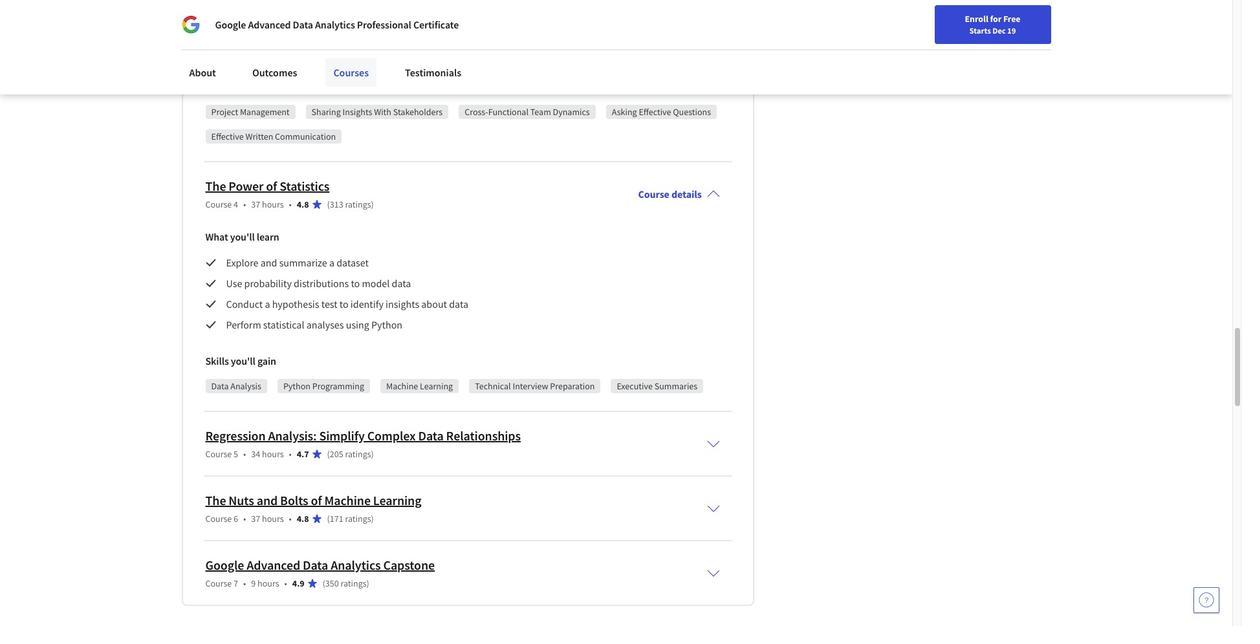 Task type: locate. For each thing, give the bounding box(es) containing it.
google advanced data analytics capstone link
[[205, 557, 435, 573]]

effective right asking
[[639, 106, 672, 118]]

python programming
[[283, 381, 364, 392]]

0 vertical spatial advanced
[[248, 18, 291, 31]]

to
[[351, 277, 360, 290], [340, 298, 349, 311]]

0 vertical spatial using
[[315, 23, 338, 36]]

1 vertical spatial the
[[205, 493, 226, 509]]

perform statistical analyses using python
[[226, 318, 405, 331]]

0 vertical spatial 4.8
[[297, 199, 309, 210]]

37 right 6
[[251, 513, 260, 525]]

a left 'dataset'
[[329, 256, 335, 269]]

relationships
[[446, 428, 521, 444]]

asking
[[612, 106, 637, 118]]

dynamics
[[553, 106, 590, 118]]

professional
[[357, 18, 412, 31]]

• left 9
[[243, 578, 246, 590]]

analytics for professional
[[315, 18, 355, 31]]

and right nuts
[[257, 493, 278, 509]]

1 the from the top
[[205, 178, 226, 194]]

google up the create
[[215, 18, 246, 31]]

1 vertical spatial machine
[[325, 493, 371, 509]]

( for analytics
[[323, 578, 325, 590]]

course for google advanced data analytics capstone
[[205, 578, 232, 590]]

0 horizontal spatial machine
[[325, 493, 371, 509]]

1 vertical spatial advanced
[[247, 557, 300, 573]]

) for statistics
[[371, 199, 374, 210]]

hypothesis
[[272, 298, 319, 311]]

what you'll learn
[[205, 230, 279, 243]]

analysis
[[231, 381, 261, 392]]

) right 171
[[371, 513, 374, 525]]

171
[[330, 513, 343, 525]]

raw
[[275, 23, 291, 36]]

course 4 • 37 hours •
[[205, 199, 292, 210]]

testimonials
[[405, 66, 462, 79]]

project
[[211, 106, 238, 118]]

0 horizontal spatial to
[[340, 298, 349, 311]]

visualizations
[[278, 44, 336, 57]]

4.8 down statistics
[[297, 199, 309, 210]]

34
[[251, 448, 260, 460]]

data right about
[[449, 298, 469, 311]]

1 vertical spatial and
[[257, 493, 278, 509]]

google for google advanced data analytics capstone
[[205, 557, 244, 573]]

1 37 from the top
[[251, 199, 260, 210]]

python left the programming
[[283, 381, 311, 392]]

1 vertical spatial using
[[338, 44, 362, 57]]

testimonials link
[[397, 58, 469, 87]]

1 vertical spatial python
[[372, 318, 403, 331]]

0 horizontal spatial python
[[283, 381, 311, 392]]

nuts
[[229, 493, 254, 509]]

1 vertical spatial a
[[265, 298, 270, 311]]

2 horizontal spatial python
[[372, 318, 403, 331]]

0 vertical spatial learning
[[420, 381, 453, 392]]

2 vertical spatial using
[[346, 318, 369, 331]]

1 horizontal spatial to
[[351, 277, 360, 290]]

the nuts and bolts of machine learning
[[205, 493, 422, 509]]

ratings for bolts
[[345, 513, 371, 525]]

analytics
[[315, 18, 355, 31], [331, 557, 381, 573]]

1 vertical spatial effective
[[211, 131, 244, 142]]

google for google advanced data analytics professional certificate
[[215, 18, 246, 31]]

use probability distributions to model data
[[226, 277, 411, 290]]

) right 350
[[367, 578, 369, 590]]

data up 350
[[303, 557, 328, 573]]

course for the nuts and bolts of machine learning
[[205, 513, 232, 525]]

data
[[293, 23, 313, 36], [256, 44, 276, 57], [392, 277, 411, 290], [449, 298, 469, 311]]

conduct a hypothesis test to identify insights about data
[[226, 298, 469, 311]]

course details button
[[628, 170, 731, 219]]

2 4.8 from the top
[[297, 513, 309, 525]]

executive summaries
[[617, 381, 698, 392]]

learn
[[257, 230, 279, 243]]

the left power
[[205, 178, 226, 194]]

you'll
[[230, 230, 255, 243], [231, 355, 256, 368]]

) down regression analysis: simplify complex data relationships link
[[371, 448, 374, 460]]

( down simplify
[[327, 448, 330, 460]]

stakeholders
[[393, 106, 443, 118]]

about
[[189, 66, 216, 79]]

) for analytics
[[367, 578, 369, 590]]

1 vertical spatial you'll
[[231, 355, 256, 368]]

hours down bolts
[[262, 513, 284, 525]]

None search field
[[184, 8, 495, 34]]

0 horizontal spatial effective
[[211, 131, 244, 142]]

ratings
[[345, 199, 371, 210], [345, 448, 371, 460], [345, 513, 371, 525], [341, 578, 367, 590]]

ratings for analytics
[[341, 578, 367, 590]]

4.9
[[292, 578, 305, 590]]

1 vertical spatial google
[[205, 557, 244, 573]]

python up tableau
[[340, 23, 371, 36]]

of right bolts
[[311, 493, 322, 509]]

analytics up create data visualizations using tableau
[[315, 18, 355, 31]]

1 horizontal spatial effective
[[639, 106, 672, 118]]

a down probability
[[265, 298, 270, 311]]

1 vertical spatial to
[[340, 298, 349, 311]]

machine up complex
[[386, 381, 418, 392]]

0 horizontal spatial of
[[266, 178, 277, 194]]

2 vertical spatial python
[[283, 381, 311, 392]]

hours right 9
[[258, 578, 279, 590]]

ratings down the "regression analysis: simplify complex data relationships"
[[345, 448, 371, 460]]

course
[[639, 188, 670, 201], [205, 199, 232, 210], [205, 448, 232, 460], [205, 513, 232, 525], [205, 578, 232, 590]]

to right test
[[340, 298, 349, 311]]

• right 5
[[243, 448, 246, 460]]

4.8 for statistics
[[297, 199, 309, 210]]

test
[[321, 298, 338, 311]]

course left 6
[[205, 513, 232, 525]]

google up "7"
[[205, 557, 244, 573]]

0 vertical spatial the
[[205, 178, 226, 194]]

( down the nuts and bolts of machine learning on the bottom of page
[[327, 513, 330, 525]]

machine up ( 171 ratings ) on the bottom of page
[[325, 493, 371, 509]]

courses
[[334, 66, 369, 79]]

1 horizontal spatial a
[[329, 256, 335, 269]]

ratings right 350
[[341, 578, 367, 590]]

0 vertical spatial analytics
[[315, 18, 355, 31]]

using for visualizations
[[338, 44, 362, 57]]

( down statistics
[[327, 199, 330, 210]]

( down google advanced data analytics capstone link
[[323, 578, 325, 590]]

0 vertical spatial you'll
[[230, 230, 255, 243]]

the left nuts
[[205, 493, 226, 509]]

create
[[226, 44, 254, 57]]

advanced up 9
[[247, 557, 300, 573]]

1 vertical spatial analytics
[[331, 557, 381, 573]]

0 vertical spatial 37
[[251, 199, 260, 210]]

4.8 down bolts
[[297, 513, 309, 525]]

free
[[1004, 13, 1021, 25]]

ratings for complex
[[345, 448, 371, 460]]

analytics for capstone
[[331, 557, 381, 573]]

( 171 ratings )
[[327, 513, 374, 525]]

learning up ( 171 ratings ) on the bottom of page
[[373, 493, 422, 509]]

the
[[205, 178, 226, 194], [205, 493, 226, 509]]

using up courses 'link'
[[338, 44, 362, 57]]

hours right 34
[[262, 448, 284, 460]]

)
[[371, 199, 374, 210], [371, 448, 374, 460], [371, 513, 374, 525], [367, 578, 369, 590]]

course left 5
[[205, 448, 232, 460]]

insights
[[343, 106, 372, 118]]

you'll left learn
[[230, 230, 255, 243]]

of right power
[[266, 178, 277, 194]]

using up create data visualizations using tableau
[[315, 23, 338, 36]]

course inside dropdown button
[[639, 188, 670, 201]]

and up probability
[[261, 256, 277, 269]]

0 vertical spatial of
[[266, 178, 277, 194]]

ratings right 171
[[345, 513, 371, 525]]

0 vertical spatial google
[[215, 18, 246, 31]]

machine
[[386, 381, 418, 392], [325, 493, 371, 509]]

1 vertical spatial 37
[[251, 513, 260, 525]]

effective
[[639, 106, 672, 118], [211, 131, 244, 142]]

0 vertical spatial machine
[[386, 381, 418, 392]]

using down identify
[[346, 318, 369, 331]]

advanced up the create
[[248, 18, 291, 31]]

1 vertical spatial of
[[311, 493, 322, 509]]

skills you'll gain
[[205, 355, 276, 368]]

google advanced data analytics capstone
[[205, 557, 435, 573]]

a
[[329, 256, 335, 269], [265, 298, 270, 311]]

( for bolts
[[327, 513, 330, 525]]

sharing
[[312, 106, 341, 118]]

0 vertical spatial python
[[340, 23, 371, 36]]

details
[[672, 188, 702, 201]]

team
[[531, 106, 551, 118]]

2 the from the top
[[205, 493, 226, 509]]

) right '313'
[[371, 199, 374, 210]]

what
[[205, 230, 228, 243]]

2 37 from the top
[[251, 513, 260, 525]]

ratings right '313'
[[345, 199, 371, 210]]

functional
[[488, 106, 529, 118]]

( 205 ratings )
[[327, 448, 374, 460]]

0 vertical spatial effective
[[639, 106, 672, 118]]

1 4.8 from the top
[[297, 199, 309, 210]]

hours
[[262, 199, 284, 210], [262, 448, 284, 460], [262, 513, 284, 525], [258, 578, 279, 590]]

analytics up ( 350 ratings )
[[331, 557, 381, 573]]

0 vertical spatial a
[[329, 256, 335, 269]]

4.8
[[297, 199, 309, 210], [297, 513, 309, 525]]

) for complex
[[371, 448, 374, 460]]

hours down the power of statistics
[[262, 199, 284, 210]]

dataset
[[337, 256, 369, 269]]

simplify
[[319, 428, 365, 444]]

data
[[293, 18, 313, 31], [211, 381, 229, 392], [418, 428, 444, 444], [303, 557, 328, 573]]

learning left technical
[[420, 381, 453, 392]]

you'll left gain
[[231, 355, 256, 368]]

9
[[251, 578, 256, 590]]

shopping cart: 1 item image
[[930, 10, 955, 30]]

using
[[315, 23, 338, 36], [338, 44, 362, 57], [346, 318, 369, 331]]

course left 4
[[205, 199, 232, 210]]

5
[[234, 448, 238, 460]]

• down bolts
[[289, 513, 292, 525]]

1 vertical spatial 4.8
[[297, 513, 309, 525]]

analyses
[[307, 318, 344, 331]]

to left model
[[351, 277, 360, 290]]

with
[[374, 106, 392, 118]]

1 horizontal spatial python
[[340, 23, 371, 36]]

data right complex
[[418, 428, 444, 444]]

google image
[[182, 16, 200, 34]]

advanced
[[248, 18, 291, 31], [247, 557, 300, 573]]

course left details
[[639, 188, 670, 201]]

python down insights
[[372, 318, 403, 331]]

37 right 4
[[251, 199, 260, 210]]

effective down project
[[211, 131, 244, 142]]

course left "7"
[[205, 578, 232, 590]]

analysis:
[[268, 428, 317, 444]]

enroll for free starts dec 19
[[965, 13, 1021, 36]]

37
[[251, 199, 260, 210], [251, 513, 260, 525]]



Task type: vqa. For each thing, say whether or not it's contained in the screenshot.
the topmost Advanced
yes



Task type: describe. For each thing, give the bounding box(es) containing it.
about
[[422, 298, 447, 311]]

• down statistics
[[289, 199, 292, 210]]

regression analysis: simplify complex data relationships link
[[205, 428, 521, 444]]

data right raw
[[293, 18, 313, 31]]

( for statistics
[[327, 199, 330, 210]]

the for the power of statistics
[[205, 178, 226, 194]]

courses link
[[326, 58, 377, 87]]

4.8 for bolts
[[297, 513, 309, 525]]

1 horizontal spatial machine
[[386, 381, 418, 392]]

0 vertical spatial to
[[351, 277, 360, 290]]

investigate raw data using python
[[226, 23, 371, 36]]

create data visualizations using tableau
[[226, 44, 400, 57]]

summarize
[[279, 256, 327, 269]]

identify
[[351, 298, 384, 311]]

6
[[234, 513, 238, 525]]

capstone
[[383, 557, 435, 573]]

( 350 ratings )
[[323, 578, 369, 590]]

dec
[[993, 25, 1006, 36]]

hours for analysis:
[[262, 448, 284, 460]]

the for the nuts and bolts of machine learning
[[205, 493, 226, 509]]

37 for nuts
[[251, 513, 260, 525]]

written
[[246, 131, 273, 142]]

data up insights
[[392, 277, 411, 290]]

regression analysis: simplify complex data relationships
[[205, 428, 521, 444]]

distributions
[[294, 277, 349, 290]]

( for complex
[[327, 448, 330, 460]]

) for bolts
[[371, 513, 374, 525]]

insights
[[386, 298, 419, 311]]

course details
[[639, 188, 702, 201]]

tableau
[[364, 44, 398, 57]]

perform
[[226, 318, 261, 331]]

power
[[229, 178, 264, 194]]

the power of statistics
[[205, 178, 330, 194]]

• left '4.9'
[[285, 578, 287, 590]]

37 for power
[[251, 199, 260, 210]]

hours for advanced
[[258, 578, 279, 590]]

data analysis
[[211, 381, 261, 392]]

help center image
[[1199, 593, 1215, 608]]

cross-functional team dynamics
[[465, 106, 590, 118]]

communication
[[275, 131, 336, 142]]

certificate
[[414, 18, 459, 31]]

you'll for gain
[[231, 355, 256, 368]]

technical interview preparation
[[475, 381, 595, 392]]

enroll
[[965, 13, 989, 25]]

for
[[991, 13, 1002, 25]]

205
[[330, 448, 343, 460]]

313
[[330, 199, 343, 210]]

4.7
[[297, 448, 309, 460]]

outcomes
[[252, 66, 297, 79]]

7
[[234, 578, 238, 590]]

bolts
[[280, 493, 308, 509]]

course for the power of statistics
[[205, 199, 232, 210]]

1 horizontal spatial of
[[311, 493, 322, 509]]

the nuts and bolts of machine learning link
[[205, 493, 422, 509]]

4
[[234, 199, 238, 210]]

• right 6
[[243, 513, 246, 525]]

350
[[325, 578, 339, 590]]

course 6 • 37 hours •
[[205, 513, 292, 525]]

regression
[[205, 428, 266, 444]]

( 313 ratings )
[[327, 199, 374, 210]]

you'll for learn
[[230, 230, 255, 243]]

hours for power
[[262, 199, 284, 210]]

effective written communication
[[211, 131, 336, 142]]

management
[[240, 106, 290, 118]]

outcomes link
[[245, 58, 305, 87]]

sharing insights with stakeholders
[[312, 106, 443, 118]]

data right raw
[[293, 23, 313, 36]]

skills
[[205, 355, 229, 368]]

using for analyses
[[346, 318, 369, 331]]

python for perform statistical analyses using python
[[372, 318, 403, 331]]

python for investigate raw data using python
[[340, 23, 371, 36]]

english
[[985, 15, 1016, 28]]

preparation
[[550, 381, 595, 392]]

advanced for google advanced data analytics professional certificate
[[248, 18, 291, 31]]

course 7 • 9 hours •
[[205, 578, 287, 590]]

probability
[[244, 277, 292, 290]]

google advanced data analytics professional certificate
[[215, 18, 459, 31]]

data up the outcomes at the left top of page
[[256, 44, 276, 57]]

0 horizontal spatial a
[[265, 298, 270, 311]]

course 5 • 34 hours •
[[205, 448, 292, 460]]

the power of statistics link
[[205, 178, 330, 194]]

gain
[[258, 355, 276, 368]]

technical
[[475, 381, 511, 392]]

investigate
[[226, 23, 273, 36]]

cross-
[[465, 106, 488, 118]]

• left the 4.7
[[289, 448, 292, 460]]

executive
[[617, 381, 653, 392]]

machine learning
[[386, 381, 453, 392]]

explore
[[226, 256, 259, 269]]

data down the skills
[[211, 381, 229, 392]]

questions
[[673, 106, 711, 118]]

about link
[[182, 58, 224, 87]]

english button
[[961, 0, 1039, 42]]

• right 4
[[243, 199, 246, 210]]

conduct
[[226, 298, 263, 311]]

using for data
[[315, 23, 338, 36]]

ratings for statistics
[[345, 199, 371, 210]]

1 vertical spatial learning
[[373, 493, 422, 509]]

course for regression analysis: simplify complex data relationships
[[205, 448, 232, 460]]

asking effective questions
[[612, 106, 711, 118]]

model
[[362, 277, 390, 290]]

starts
[[970, 25, 991, 36]]

advanced for google advanced data analytics capstone
[[247, 557, 300, 573]]

19
[[1008, 25, 1016, 36]]

hours for nuts
[[262, 513, 284, 525]]

project management
[[211, 106, 290, 118]]

summaries
[[655, 381, 698, 392]]

0 vertical spatial and
[[261, 256, 277, 269]]



